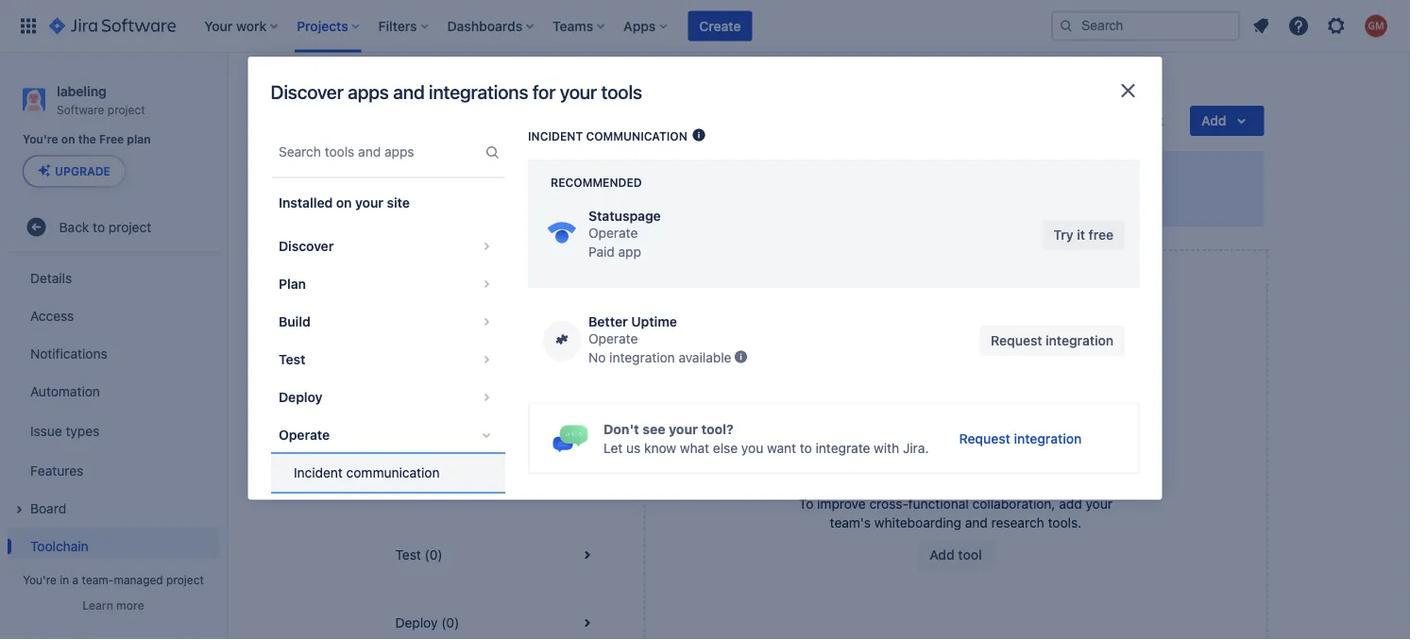 Task type: describe. For each thing, give the bounding box(es) containing it.
project settings link
[[512, 76, 608, 98]]

discover inside add your tools to discover to improve cross-functional collaboration, add your team's whiteboarding and research tools.
[[987, 469, 1049, 487]]

features
[[30, 463, 83, 479]]

labeling for labeling software project
[[57, 83, 107, 99]]

discover button
[[271, 228, 505, 265]]

1 horizontal spatial communication
[[586, 129, 687, 143]]

connect
[[647, 194, 696, 210]]

create banner
[[0, 0, 1411, 53]]

1 horizontal spatial incident communication
[[528, 129, 687, 143]]

operate inside better uptime operate
[[588, 331, 638, 347]]

view all tools (1)
[[395, 275, 495, 291]]

project inside labeling software project
[[108, 103, 145, 116]]

1 vertical spatial integration
[[609, 350, 675, 366]]

with
[[874, 440, 899, 456]]

don't see your tool? let us know what else you want to integrate with jira.
[[603, 422, 929, 456]]

add for tool
[[930, 548, 955, 563]]

issue
[[30, 423, 62, 439]]

your right add
[[1086, 497, 1113, 512]]

give feedback
[[1075, 113, 1164, 129]]

create
[[700, 18, 741, 34]]

1 vertical spatial request integration
[[959, 431, 1082, 447]]

tools.
[[1048, 515, 1082, 531]]

functional
[[909, 497, 969, 512]]

primary element
[[11, 0, 1052, 52]]

back
[[59, 219, 89, 235]]

chevron icon pointing right image for plan
[[475, 273, 497, 296]]

deploy for deploy (0)
[[395, 616, 438, 631]]

test button
[[271, 341, 505, 379]]

project up details link
[[109, 219, 151, 235]]

add tool button
[[919, 540, 994, 571]]

what
[[680, 440, 709, 456]]

it inside the try it free button
[[1077, 227, 1085, 243]]

your inside button
[[355, 195, 383, 211]]

your right the project
[[560, 81, 597, 103]]

installed on your site button
[[271, 184, 505, 222]]

0 vertical spatial request integration button
[[980, 326, 1125, 356]]

tool?
[[701, 422, 733, 437]]

to inside don't see your tool? let us know what else you want to integrate with jira.
[[800, 440, 812, 456]]

0 vertical spatial integration
[[1046, 333, 1114, 349]]

for inside welcome to your project toolchain discover integrations for your tools, connect work to your project, and manage it all right here.
[[558, 194, 575, 210]]

0 vertical spatial incident
[[528, 129, 583, 143]]

all inside button
[[428, 275, 442, 291]]

your left project,
[[749, 194, 776, 210]]

apps image image
[[552, 425, 588, 453]]

communication inside "button"
[[346, 465, 439, 481]]

group containing details
[[8, 254, 219, 609]]

(0) for test (0)
[[425, 548, 443, 563]]

project settings
[[512, 79, 608, 94]]

free
[[1089, 227, 1114, 243]]

improve
[[817, 497, 866, 512]]

collaboration,
[[973, 497, 1056, 512]]

better uptime logo image
[[550, 328, 573, 351]]

here.
[[968, 194, 999, 210]]

available
[[678, 350, 731, 366]]

research
[[992, 515, 1045, 531]]

learn more button
[[83, 598, 144, 613]]

back to project
[[59, 219, 151, 235]]

manage
[[856, 194, 904, 210]]

to
[[799, 497, 814, 512]]

automation
[[30, 384, 100, 399]]

discover apps and integrations for your tools dialog
[[248, 57, 1163, 640]]

tell atlassian what integrations your team needs image
[[733, 350, 748, 365]]

chevron icon pointing right image for discover
[[475, 235, 497, 258]]

chevron icon pointing right image for test
[[475, 349, 497, 371]]

1 vertical spatial request integration button
[[948, 424, 1093, 454]]

no
[[588, 350, 606, 366]]

learn more
[[83, 599, 144, 612]]

labeling software project
[[57, 83, 145, 116]]

integrate
[[816, 440, 870, 456]]

all inside welcome to your project toolchain discover integrations for your tools, connect work to your project, and manage it all right here.
[[919, 194, 933, 210]]

don't
[[603, 422, 639, 437]]

details
[[30, 270, 72, 286]]

board
[[30, 501, 66, 516]]

want
[[767, 440, 796, 456]]

software
[[57, 103, 104, 116]]

recommended
[[550, 176, 642, 189]]

settings
[[559, 79, 608, 94]]

feedback
[[1106, 113, 1164, 129]]

tools for view
[[446, 275, 475, 291]]

learn
[[83, 599, 113, 612]]

Search tools and apps field
[[273, 135, 480, 169]]

plan button
[[271, 265, 505, 303]]

features link
[[8, 452, 219, 490]]

and inside dialog
[[393, 81, 425, 103]]

your down recommended
[[579, 194, 606, 210]]

try
[[1053, 227, 1073, 243]]

tool
[[958, 548, 982, 563]]

access link
[[8, 297, 219, 335]]

work
[[700, 194, 729, 210]]

request for the bottom request integration button
[[959, 431, 1010, 447]]

statuspage operate paid app
[[588, 208, 661, 260]]

view all tools (1) button
[[373, 249, 621, 317]]

your inside don't see your tool? let us know what else you want to integrate with jira.
[[669, 422, 698, 437]]

test for test
[[278, 352, 305, 368]]

deploy (0)
[[395, 616, 460, 631]]

upgrade
[[55, 165, 110, 178]]

to right 'welcome'
[[495, 167, 509, 185]]

discover left the apps
[[271, 81, 344, 103]]

welcome
[[426, 167, 491, 185]]

installed on your site
[[278, 195, 410, 211]]

2 vertical spatial integration
[[1014, 431, 1082, 447]]

notifications
[[30, 346, 107, 361]]

your up statuspage logo
[[513, 167, 544, 185]]

back to project link
[[8, 208, 219, 246]]

build for build (0)
[[395, 480, 426, 495]]

tools,
[[609, 194, 643, 210]]

(0) for deploy (0)
[[441, 616, 460, 631]]

site
[[386, 195, 410, 211]]

free
[[99, 133, 124, 146]]

team's
[[830, 515, 871, 531]]

incident communication inside "button"
[[293, 465, 439, 481]]

better
[[588, 314, 628, 330]]

more
[[116, 599, 144, 612]]

installed
[[278, 195, 332, 211]]

project
[[512, 79, 555, 94]]

group inside the discover apps and integrations for your tools dialog
[[271, 222, 505, 640]]

operate inside button
[[278, 428, 329, 443]]



Task type: locate. For each thing, give the bounding box(es) containing it.
plan
[[127, 133, 151, 146]]

discover up collaboration,
[[987, 469, 1049, 487]]

0 horizontal spatial on
[[61, 133, 75, 146]]

to right want
[[800, 440, 812, 456]]

0 horizontal spatial incident
[[293, 465, 342, 481]]

managed
[[114, 574, 163, 587]]

chevron icon pointing right image for deploy
[[475, 386, 497, 409]]

cross-
[[870, 497, 909, 512]]

on
[[61, 133, 75, 146], [336, 195, 352, 211]]

0 vertical spatial on
[[61, 133, 75, 146]]

toolchain down the projects 'link'
[[373, 108, 467, 134]]

add left tool on the bottom right
[[930, 548, 955, 563]]

build down operate button
[[395, 480, 426, 495]]

build for build
[[278, 314, 310, 330]]

(0) up "test (0)"
[[429, 480, 447, 495]]

incident communication down operate button
[[293, 465, 439, 481]]

to
[[495, 167, 509, 185], [733, 194, 745, 210], [93, 219, 105, 235], [800, 440, 812, 456], [969, 469, 984, 487]]

1 horizontal spatial tools
[[601, 81, 642, 103]]

1 vertical spatial toolchain
[[30, 539, 89, 554]]

in
[[60, 574, 69, 587]]

discover down 'welcome'
[[426, 194, 479, 210]]

toolchain
[[601, 167, 667, 185]]

2 vertical spatial tools
[[931, 469, 966, 487]]

welcome to your project toolchain discover integrations for your tools, connect work to your project, and manage it all right here.
[[426, 167, 999, 210]]

2 chevron icon pointing right image from the top
[[475, 273, 497, 296]]

and right project,
[[829, 194, 852, 210]]

view
[[395, 275, 425, 291]]

deploy inside deploy button
[[278, 390, 322, 405]]

discover up plan
[[278, 239, 333, 254]]

incident inside "button"
[[293, 465, 342, 481]]

tools
[[601, 81, 642, 103], [446, 275, 475, 291], [931, 469, 966, 487]]

for inside dialog
[[533, 81, 556, 103]]

add tool
[[930, 548, 982, 563]]

(0) for build (0)
[[429, 480, 447, 495]]

give feedback button
[[1037, 106, 1175, 136]]

on right installed
[[336, 195, 352, 211]]

add your tools to discover to improve cross-functional collaboration, add your team's whiteboarding and research tools.
[[799, 469, 1113, 531]]

and up tool on the bottom right
[[965, 515, 988, 531]]

1 vertical spatial communication
[[346, 465, 439, 481]]

and right the apps
[[393, 81, 425, 103]]

incident down project settings link
[[528, 129, 583, 143]]

0 horizontal spatial tools
[[446, 275, 475, 291]]

labeling for labeling
[[442, 79, 489, 94]]

deploy for deploy
[[278, 390, 322, 405]]

chevron icon pointing down image
[[475, 424, 497, 447]]

you're on the free plan
[[23, 133, 151, 146]]

0 vertical spatial and
[[393, 81, 425, 103]]

1 vertical spatial incident
[[293, 465, 342, 481]]

0 horizontal spatial deploy
[[278, 390, 322, 405]]

1 horizontal spatial build
[[395, 480, 426, 495]]

0 vertical spatial test
[[278, 352, 305, 368]]

paid
[[588, 244, 614, 260]]

test inside group
[[278, 352, 305, 368]]

communication up toolchain on the top left
[[586, 129, 687, 143]]

for
[[533, 81, 556, 103], [558, 194, 575, 210]]

you're left the in
[[23, 574, 57, 587]]

request
[[991, 333, 1042, 349], [959, 431, 1010, 447]]

it inside welcome to your project toolchain discover integrations for your tools, connect work to your project, and manage it all right here.
[[908, 194, 916, 210]]

to inside add your tools to discover to improve cross-functional collaboration, add your team's whiteboarding and research tools.
[[969, 469, 984, 487]]

0 vertical spatial request integration
[[991, 333, 1114, 349]]

(0) inside button
[[429, 480, 447, 495]]

toolchain link
[[8, 528, 219, 565]]

1 horizontal spatial labeling
[[442, 79, 489, 94]]

give
[[1075, 113, 1103, 129]]

it
[[908, 194, 916, 210], [1077, 227, 1085, 243]]

add inside add tool button
[[930, 548, 955, 563]]

request integration
[[991, 333, 1114, 349], [959, 431, 1082, 447]]

it right try
[[1077, 227, 1085, 243]]

1 horizontal spatial all
[[919, 194, 933, 210]]

know
[[644, 440, 676, 456]]

1 horizontal spatial it
[[1077, 227, 1085, 243]]

on for installed
[[336, 195, 352, 211]]

labeling link
[[442, 76, 489, 98]]

5 chevron icon pointing right image from the top
[[475, 386, 497, 409]]

see
[[642, 422, 665, 437]]

group containing discover
[[271, 222, 505, 640]]

add inside add your tools to discover to improve cross-functional collaboration, add your team's whiteboarding and research tools.
[[863, 469, 892, 487]]

1 horizontal spatial group
[[271, 222, 505, 640]]

discover inside welcome to your project toolchain discover integrations for your tools, connect work to your project, and manage it all right here.
[[426, 194, 479, 210]]

0 vertical spatial it
[[908, 194, 916, 210]]

1 vertical spatial and
[[829, 194, 852, 210]]

jira software image
[[49, 15, 176, 37], [49, 15, 176, 37]]

tools inside add your tools to discover to improve cross-functional collaboration, add your team's whiteboarding and research tools.
[[931, 469, 966, 487]]

0 horizontal spatial build
[[278, 314, 310, 330]]

access
[[30, 308, 74, 324]]

labeling
[[442, 79, 489, 94], [57, 83, 107, 99]]

build (0) button
[[373, 454, 621, 522]]

1 vertical spatial test
[[395, 548, 421, 563]]

0 vertical spatial integrations
[[429, 81, 528, 103]]

details link
[[8, 259, 219, 297]]

add up cross-
[[863, 469, 892, 487]]

and inside welcome to your project toolchain discover integrations for your tools, connect work to your project, and manage it all right here.
[[829, 194, 852, 210]]

build inside build button
[[278, 314, 310, 330]]

your left site
[[355, 195, 383, 211]]

close modal image
[[1117, 79, 1140, 102]]

board button
[[8, 490, 219, 528]]

right
[[936, 194, 965, 210]]

0 vertical spatial add
[[863, 469, 892, 487]]

0 horizontal spatial for
[[533, 81, 556, 103]]

1 vertical spatial add
[[930, 548, 955, 563]]

on left the
[[61, 133, 75, 146]]

test (0)
[[395, 548, 443, 563]]

project,
[[779, 194, 826, 210]]

0 horizontal spatial it
[[908, 194, 916, 210]]

0 horizontal spatial test
[[278, 352, 305, 368]]

0 horizontal spatial and
[[393, 81, 425, 103]]

communication down operate button
[[346, 465, 439, 481]]

0 vertical spatial for
[[533, 81, 556, 103]]

4 chevron icon pointing right image from the top
[[475, 349, 497, 371]]

your up what
[[669, 422, 698, 437]]

1 vertical spatial request
[[959, 431, 1010, 447]]

upgrade button
[[24, 156, 125, 186]]

1 horizontal spatial and
[[829, 194, 852, 210]]

0 vertical spatial request
[[991, 333, 1042, 349]]

0 horizontal spatial incident communication
[[293, 465, 439, 481]]

discover
[[271, 81, 344, 103], [426, 194, 479, 210], [278, 239, 333, 254], [987, 469, 1049, 487]]

chevron icon pointing right image inside deploy button
[[475, 386, 497, 409]]

build inside build (0) button
[[395, 480, 426, 495]]

project right managed
[[166, 574, 204, 587]]

toolchain up the in
[[30, 539, 89, 554]]

0 horizontal spatial add
[[863, 469, 892, 487]]

request for request integration button to the top
[[991, 333, 1042, 349]]

(1)
[[479, 275, 495, 291]]

projects
[[369, 79, 419, 94]]

0 vertical spatial deploy
[[278, 390, 322, 405]]

app
[[618, 244, 641, 260]]

test down build (0)
[[395, 548, 421, 563]]

tools up toolchain on the top left
[[601, 81, 642, 103]]

1 vertical spatial tools
[[446, 275, 475, 291]]

build button
[[271, 303, 505, 341]]

0 horizontal spatial group
[[8, 254, 219, 609]]

0 horizontal spatial communication
[[346, 465, 439, 481]]

chevron icon pointing right image inside build button
[[475, 311, 497, 334]]

0 vertical spatial you're
[[23, 133, 58, 146]]

1 horizontal spatial test
[[395, 548, 421, 563]]

operate inside statuspage operate paid app
[[588, 225, 638, 241]]

to right the work
[[733, 194, 745, 210]]

incident communication up recommended
[[528, 129, 687, 143]]

incident communication
[[528, 129, 687, 143], [293, 465, 439, 481]]

operate button
[[271, 417, 505, 454]]

1 horizontal spatial add
[[930, 548, 955, 563]]

tools up functional
[[931, 469, 966, 487]]

toolchain
[[373, 108, 467, 134], [30, 539, 89, 554]]

labeling up software at the left top of page
[[57, 83, 107, 99]]

1 vertical spatial (0)
[[425, 548, 443, 563]]

keep customers informed when incidents occur image
[[691, 128, 706, 143]]

3 chevron icon pointing right image from the top
[[475, 311, 497, 334]]

tools for add
[[931, 469, 966, 487]]

tools left (1)
[[446, 275, 475, 291]]

(0) down "test (0)"
[[441, 616, 460, 631]]

operate
[[588, 225, 638, 241], [588, 331, 638, 347], [278, 428, 329, 443]]

projects link
[[369, 76, 419, 98]]

and
[[393, 81, 425, 103], [829, 194, 852, 210], [965, 515, 988, 531]]

and inside add your tools to discover to improve cross-functional collaboration, add your team's whiteboarding and research tools.
[[965, 515, 988, 531]]

on inside button
[[336, 195, 352, 211]]

project up statuspage logo
[[548, 167, 598, 185]]

labeling left the project
[[442, 79, 489, 94]]

else
[[713, 440, 738, 456]]

a
[[72, 574, 79, 587]]

1 horizontal spatial incident
[[528, 129, 583, 143]]

automation link
[[8, 373, 219, 410]]

project inside welcome to your project toolchain discover integrations for your tools, connect work to your project, and manage it all right here.
[[548, 167, 598, 185]]

operate down "statuspage"
[[588, 225, 638, 241]]

your
[[560, 81, 597, 103], [513, 167, 544, 185], [579, 194, 606, 210], [749, 194, 776, 210], [355, 195, 383, 211], [669, 422, 698, 437], [895, 469, 927, 487], [1086, 497, 1113, 512]]

test for test (0)
[[395, 548, 421, 563]]

(0) up 'deploy (0)'
[[425, 548, 443, 563]]

plan
[[278, 276, 306, 292]]

types
[[66, 423, 99, 439]]

operate down better
[[588, 331, 638, 347]]

2 vertical spatial operate
[[278, 428, 329, 443]]

0 vertical spatial incident communication
[[528, 129, 687, 143]]

for up statuspage logo
[[558, 194, 575, 210]]

labeling inside labeling software project
[[57, 83, 107, 99]]

notifications link
[[8, 335, 219, 373]]

apps
[[348, 81, 389, 103]]

it right manage at the top of the page
[[908, 194, 916, 210]]

1 vertical spatial you're
[[23, 574, 57, 587]]

you're for you're on the free plan
[[23, 133, 58, 146]]

chevron icon pointing right image
[[475, 235, 497, 258], [475, 273, 497, 296], [475, 311, 497, 334], [475, 349, 497, 371], [475, 386, 497, 409]]

operate down deploy button
[[278, 428, 329, 443]]

project up 'plan' at the left
[[108, 103, 145, 116]]

test (0) button
[[373, 522, 621, 590]]

group
[[271, 222, 505, 640], [8, 254, 219, 609]]

0 vertical spatial operate
[[588, 225, 638, 241]]

0 horizontal spatial toolchain
[[30, 539, 89, 554]]

2 vertical spatial and
[[965, 515, 988, 531]]

1 chevron icon pointing right image from the top
[[475, 235, 497, 258]]

2 horizontal spatial and
[[965, 515, 988, 531]]

on for you're
[[61, 133, 75, 146]]

for left settings
[[533, 81, 556, 103]]

statuspage logo image
[[543, 214, 581, 252]]

search image
[[1059, 18, 1074, 34]]

Search field
[[1052, 11, 1241, 41]]

all left right
[[919, 194, 933, 210]]

you're
[[23, 133, 58, 146], [23, 574, 57, 587]]

1 horizontal spatial for
[[558, 194, 575, 210]]

issue types link
[[8, 410, 219, 452]]

incident
[[528, 129, 583, 143], [293, 465, 342, 481]]

0 vertical spatial (0)
[[429, 480, 447, 495]]

1 vertical spatial it
[[1077, 227, 1085, 243]]

team-
[[82, 574, 114, 587]]

integration
[[1046, 333, 1114, 349], [609, 350, 675, 366], [1014, 431, 1082, 447]]

integrations inside welcome to your project toolchain discover integrations for your tools, connect work to your project, and manage it all right here.
[[482, 194, 555, 210]]

1 vertical spatial integrations
[[482, 194, 555, 210]]

1 vertical spatial operate
[[588, 331, 638, 347]]

0 vertical spatial communication
[[586, 129, 687, 143]]

all
[[919, 194, 933, 210], [428, 275, 442, 291]]

1 vertical spatial deploy
[[395, 616, 438, 631]]

try it free
[[1053, 227, 1114, 243]]

add for your
[[863, 469, 892, 487]]

tools inside button
[[446, 275, 475, 291]]

0 vertical spatial tools
[[601, 81, 642, 103]]

test down plan
[[278, 352, 305, 368]]

2 horizontal spatial tools
[[931, 469, 966, 487]]

add
[[1059, 497, 1083, 512]]

2 you're from the top
[[23, 574, 57, 587]]

1 you're from the top
[[23, 133, 58, 146]]

you're up upgrade button
[[23, 133, 58, 146]]

deploy inside deploy (0) button
[[395, 616, 438, 631]]

tools inside dialog
[[601, 81, 642, 103]]

1 vertical spatial all
[[428, 275, 442, 291]]

create button
[[688, 11, 753, 41]]

us
[[626, 440, 640, 456]]

1 vertical spatial build
[[395, 480, 426, 495]]

1 horizontal spatial toolchain
[[373, 108, 467, 134]]

1 horizontal spatial deploy
[[395, 616, 438, 631]]

0 vertical spatial build
[[278, 314, 310, 330]]

your down the jira.
[[895, 469, 927, 487]]

0 horizontal spatial all
[[428, 275, 442, 291]]

1 vertical spatial for
[[558, 194, 575, 210]]

test
[[278, 352, 305, 368], [395, 548, 421, 563]]

better uptime operate
[[588, 314, 677, 347]]

chevron icon pointing right image inside plan button
[[475, 273, 497, 296]]

0 vertical spatial all
[[919, 194, 933, 210]]

communication
[[586, 129, 687, 143], [346, 465, 439, 481]]

chevron icon pointing right image for build
[[475, 311, 497, 334]]

incident down operate button
[[293, 465, 342, 481]]

0 vertical spatial toolchain
[[373, 108, 467, 134]]

statuspage
[[588, 208, 661, 224]]

chevron icon pointing right image inside the discover button
[[475, 235, 497, 258]]

1 vertical spatial incident communication
[[293, 465, 439, 481]]

2 vertical spatial (0)
[[441, 616, 460, 631]]

incident communication button
[[271, 454, 505, 492]]

1 vertical spatial on
[[336, 195, 352, 211]]

to up collaboration,
[[969, 469, 984, 487]]

toolchain inside group
[[30, 539, 89, 554]]

all right view
[[428, 275, 442, 291]]

try it free button
[[1042, 220, 1125, 250]]

0 horizontal spatial labeling
[[57, 83, 107, 99]]

(0)
[[429, 480, 447, 495], [425, 548, 443, 563], [441, 616, 460, 631]]

you're for you're in a team-managed project
[[23, 574, 57, 587]]

integrations inside dialog
[[429, 81, 528, 103]]

add
[[863, 469, 892, 487], [930, 548, 955, 563]]

build (0)
[[395, 480, 447, 495]]

to right back
[[93, 219, 105, 235]]

1 horizontal spatial on
[[336, 195, 352, 211]]

chevron icon pointing right image inside test button
[[475, 349, 497, 371]]

build down plan
[[278, 314, 310, 330]]

discover apps and integrations for your tools
[[271, 81, 642, 103]]

discover inside button
[[278, 239, 333, 254]]



Task type: vqa. For each thing, say whether or not it's contained in the screenshot.
THE SEARCH TOOLS AND APPS 'field'
yes



